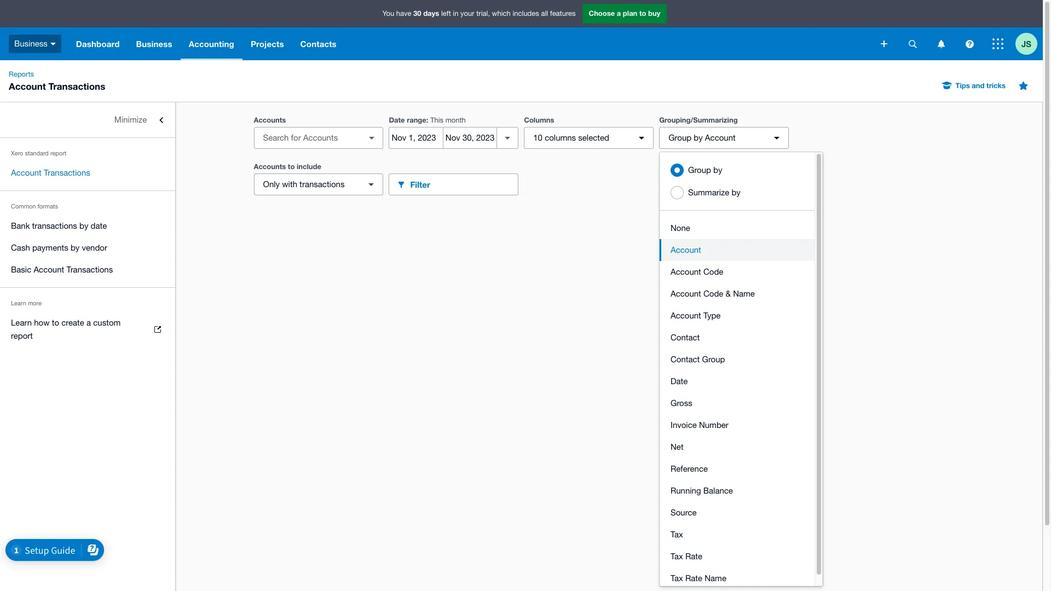 Task type: vqa. For each thing, say whether or not it's contained in the screenshot.
RATES
no



Task type: describe. For each thing, give the bounding box(es) containing it.
by for summarize by
[[732, 188, 741, 197]]

svg image inside business popup button
[[50, 43, 56, 45]]

tax rate name
[[671, 574, 727, 583]]

range
[[407, 116, 426, 124]]

account up 'account code & name'
[[671, 267, 701, 277]]

contact for contact group
[[671, 355, 700, 364]]

tax rate
[[671, 552, 703, 561]]

columns
[[545, 133, 576, 142]]

account type
[[671, 311, 721, 320]]

Search for Accounts text field
[[254, 128, 363, 148]]

account inside popup button
[[705, 133, 736, 142]]

tax rate name button
[[660, 568, 815, 590]]

source
[[671, 508, 697, 517]]

group by
[[688, 165, 723, 175]]

payments
[[32, 243, 68, 252]]

projects button
[[243, 27, 292, 60]]

account down xero at the top left
[[11, 168, 42, 177]]

code for account code & name
[[704, 289, 724, 298]]

only with transactions
[[263, 180, 345, 189]]

by left the date
[[79, 221, 88, 231]]

account inside reports account transactions
[[9, 80, 46, 92]]

business inside business dropdown button
[[136, 39, 172, 49]]

type
[[704, 311, 721, 320]]

remove from favorites image
[[1012, 74, 1034, 96]]

contact group button
[[660, 349, 815, 371]]

&
[[726, 289, 731, 298]]

dashboard
[[76, 39, 120, 49]]

all
[[541, 9, 548, 18]]

projects
[[251, 39, 284, 49]]

number
[[699, 421, 729, 430]]

accounts for accounts
[[254, 116, 286, 124]]

filter button
[[389, 174, 519, 195]]

Select start date field
[[390, 128, 443, 148]]

accounting
[[189, 39, 234, 49]]

xero standard report
[[11, 150, 66, 157]]

accounts for accounts to include
[[254, 162, 286, 171]]

running balance
[[671, 486, 733, 496]]

gross button
[[660, 393, 815, 415]]

only
[[263, 180, 280, 189]]

cash payments by vendor
[[11, 243, 107, 252]]

more
[[713, 180, 733, 189]]

js
[[1022, 39, 1032, 48]]

group by button
[[660, 159, 815, 181]]

contacts
[[300, 39, 337, 49]]

account transactions
[[11, 168, 90, 177]]

30
[[413, 9, 421, 18]]

accounts to include
[[254, 162, 321, 171]]

learn for learn more
[[11, 300, 26, 307]]

features
[[550, 9, 576, 18]]

account type button
[[660, 305, 815, 327]]

report inside learn how to create a custom report
[[11, 331, 33, 341]]

date range : this month
[[389, 116, 466, 124]]

transactions inside popup button
[[300, 180, 345, 189]]

and
[[972, 81, 985, 90]]

reference button
[[660, 458, 815, 480]]

basic
[[11, 265, 31, 274]]

open image
[[361, 127, 383, 149]]

name inside button
[[705, 574, 727, 583]]

formats
[[38, 203, 58, 210]]

your
[[461, 9, 475, 18]]

common formats
[[11, 203, 58, 210]]

summarize by button
[[660, 181, 815, 204]]

includes
[[513, 9, 539, 18]]

none
[[671, 223, 690, 233]]

2 horizontal spatial svg image
[[993, 38, 1004, 49]]

account code & name button
[[660, 283, 815, 305]]

trial,
[[476, 9, 490, 18]]

contact button
[[660, 327, 815, 349]]

filter
[[410, 179, 430, 189]]

you have 30 days left in your trial, which includes all features
[[382, 9, 576, 18]]

contact for contact
[[671, 333, 700, 342]]

dashboard link
[[68, 27, 128, 60]]

list of convenience dates image
[[497, 127, 519, 149]]

group by account button
[[659, 127, 789, 149]]

more
[[28, 300, 42, 307]]

business inside business popup button
[[14, 39, 48, 48]]

have
[[396, 9, 411, 18]]

account down none
[[671, 245, 701, 255]]

0 horizontal spatial transactions
[[32, 221, 77, 231]]

custom
[[93, 318, 121, 327]]

tax for tax rate name
[[671, 574, 683, 583]]

reports account transactions
[[9, 70, 105, 92]]

plan
[[623, 9, 638, 18]]

rate for tax rate name
[[686, 574, 703, 583]]

date
[[91, 221, 107, 231]]

net
[[671, 442, 684, 452]]

this
[[430, 116, 444, 124]]

date button
[[660, 371, 815, 393]]

bank transactions by date link
[[0, 215, 175, 237]]

account down payments
[[34, 265, 64, 274]]

basic account transactions link
[[0, 259, 175, 281]]

learn how to create a custom report
[[11, 318, 121, 341]]

reference
[[671, 464, 708, 474]]

list box containing group by
[[660, 152, 815, 591]]

group by account
[[669, 133, 736, 142]]

to inside banner
[[640, 9, 646, 18]]



Task type: locate. For each thing, give the bounding box(es) containing it.
0 horizontal spatial to
[[52, 318, 59, 327]]

0 horizontal spatial name
[[705, 574, 727, 583]]

code inside account code button
[[704, 267, 724, 277]]

1 vertical spatial transactions
[[44, 168, 90, 177]]

group down contact "button"
[[702, 355, 725, 364]]

account button
[[660, 239, 815, 261]]

1 vertical spatial code
[[704, 289, 724, 298]]

js button
[[1016, 27, 1043, 60]]

by for group by account
[[694, 133, 703, 142]]

cash
[[11, 243, 30, 252]]

columns
[[524, 116, 554, 124]]

date for date
[[671, 377, 688, 386]]

1 vertical spatial learn
[[11, 318, 32, 327]]

bank
[[11, 221, 30, 231]]

0 vertical spatial code
[[704, 267, 724, 277]]

report up the account transactions
[[50, 150, 66, 157]]

contact down account type
[[671, 333, 700, 342]]

1 code from the top
[[704, 267, 724, 277]]

1 horizontal spatial a
[[617, 9, 621, 18]]

summarize
[[688, 188, 730, 197]]

left
[[441, 9, 451, 18]]

code up 'account code & name'
[[704, 267, 724, 277]]

month
[[446, 116, 466, 124]]

code inside account code & name button
[[704, 289, 724, 298]]

1 accounts from the top
[[254, 116, 286, 124]]

0 vertical spatial tax
[[671, 530, 683, 539]]

transactions down cash payments by vendor link
[[66, 265, 113, 274]]

account left type
[[671, 311, 701, 320]]

0 vertical spatial to
[[640, 9, 646, 18]]

by down group by "button"
[[732, 188, 741, 197]]

0 horizontal spatial svg image
[[50, 43, 56, 45]]

1 horizontal spatial business
[[136, 39, 172, 49]]

2 vertical spatial to
[[52, 318, 59, 327]]

group inside group by account popup button
[[669, 133, 692, 142]]

group
[[660, 152, 823, 591]]

2 code from the top
[[704, 289, 724, 298]]

0 horizontal spatial svg image
[[881, 41, 888, 47]]

account code & name
[[671, 289, 755, 298]]

0 vertical spatial group
[[669, 133, 692, 142]]

learn for learn how to create a custom report
[[11, 318, 32, 327]]

by left vendor at the left top
[[71, 243, 80, 252]]

reports
[[9, 70, 34, 78]]

1 vertical spatial accounts
[[254, 162, 286, 171]]

account down reports link
[[9, 80, 46, 92]]

group down grouping/summarizing
[[669, 133, 692, 142]]

minimize
[[114, 115, 147, 124]]

rate
[[686, 552, 703, 561], [686, 574, 703, 583]]

None field
[[254, 127, 384, 149]]

1 horizontal spatial date
[[671, 377, 688, 386]]

business button
[[0, 27, 68, 60]]

tax for tax
[[671, 530, 683, 539]]

summarize by
[[688, 188, 741, 197]]

navigation
[[68, 27, 873, 60]]

1 horizontal spatial svg image
[[938, 40, 945, 48]]

date
[[389, 116, 405, 124], [671, 377, 688, 386]]

to inside learn how to create a custom report
[[52, 318, 59, 327]]

1 vertical spatial a
[[87, 318, 91, 327]]

1 vertical spatial tax
[[671, 552, 683, 561]]

selected
[[578, 133, 609, 142]]

Select end date field
[[443, 128, 497, 148]]

1 horizontal spatial to
[[288, 162, 295, 171]]

0 vertical spatial learn
[[11, 300, 26, 307]]

date inside button
[[671, 377, 688, 386]]

0 vertical spatial contact
[[671, 333, 700, 342]]

only with transactions button
[[254, 174, 384, 195]]

account code button
[[660, 261, 815, 283]]

by up more
[[714, 165, 723, 175]]

2 horizontal spatial to
[[640, 9, 646, 18]]

account code
[[671, 267, 724, 277]]

net button
[[660, 436, 815, 458]]

account
[[9, 80, 46, 92], [705, 133, 736, 142], [11, 168, 42, 177], [671, 245, 701, 255], [34, 265, 64, 274], [671, 267, 701, 277], [671, 289, 701, 298], [671, 311, 701, 320]]

tricks
[[987, 81, 1006, 90]]

1 vertical spatial group
[[688, 165, 711, 175]]

a inside banner
[[617, 9, 621, 18]]

tax up tax rate name
[[671, 552, 683, 561]]

banner containing js
[[0, 0, 1043, 60]]

account transactions link
[[0, 162, 175, 184]]

basic account transactions
[[11, 265, 113, 274]]

to
[[640, 9, 646, 18], [288, 162, 295, 171], [52, 318, 59, 327]]

1 vertical spatial contact
[[671, 355, 700, 364]]

1 vertical spatial rate
[[686, 574, 703, 583]]

transactions down xero standard report
[[44, 168, 90, 177]]

transactions down formats
[[32, 221, 77, 231]]

1 horizontal spatial transactions
[[300, 180, 345, 189]]

2 rate from the top
[[686, 574, 703, 583]]

svg image
[[993, 38, 1004, 49], [938, 40, 945, 48], [881, 41, 888, 47]]

by inside button
[[732, 188, 741, 197]]

running
[[671, 486, 701, 496]]

1 vertical spatial report
[[11, 331, 33, 341]]

to right how
[[52, 318, 59, 327]]

accounts up only on the left top of page
[[254, 162, 286, 171]]

grouping/summarizing
[[659, 116, 738, 124]]

2 horizontal spatial svg image
[[966, 40, 974, 48]]

1 vertical spatial to
[[288, 162, 295, 171]]

with
[[282, 180, 297, 189]]

contacts button
[[292, 27, 345, 60]]

minimize button
[[0, 109, 175, 131]]

learn left more
[[11, 300, 26, 307]]

navigation containing dashboard
[[68, 27, 873, 60]]

0 vertical spatial date
[[389, 116, 405, 124]]

1 learn from the top
[[11, 300, 26, 307]]

date for date range : this month
[[389, 116, 405, 124]]

tax inside button
[[671, 574, 683, 583]]

to left the include
[[288, 162, 295, 171]]

3 tax from the top
[[671, 574, 683, 583]]

tips and tricks button
[[936, 77, 1012, 94]]

code for account code
[[704, 267, 724, 277]]

tax down tax rate
[[671, 574, 683, 583]]

name right the &
[[733, 289, 755, 298]]

1 rate from the top
[[686, 552, 703, 561]]

xero
[[11, 150, 23, 157]]

cash payments by vendor link
[[0, 237, 175, 259]]

group for group by
[[688, 165, 711, 175]]

0 horizontal spatial report
[[11, 331, 33, 341]]

a
[[617, 9, 621, 18], [87, 318, 91, 327]]

invoice
[[671, 421, 697, 430]]

0 horizontal spatial date
[[389, 116, 405, 124]]

days
[[423, 9, 439, 18]]

contact inside "button"
[[671, 333, 700, 342]]

transactions for reports account transactions
[[48, 80, 105, 92]]

date left "range"
[[389, 116, 405, 124]]

how
[[34, 318, 50, 327]]

group containing group by
[[660, 152, 823, 591]]

list box
[[660, 152, 815, 591]]

tax down source
[[671, 530, 683, 539]]

learn down 'learn more'
[[11, 318, 32, 327]]

name inside button
[[733, 289, 755, 298]]

create
[[61, 318, 84, 327]]

a left plan at top
[[617, 9, 621, 18]]

group inside group by "button"
[[688, 165, 711, 175]]

date up gross
[[671, 377, 688, 386]]

2 vertical spatial group
[[702, 355, 725, 364]]

transactions
[[48, 80, 105, 92], [44, 168, 90, 177], [66, 265, 113, 274]]

code left the &
[[704, 289, 724, 298]]

rate inside button
[[686, 574, 703, 583]]

0 vertical spatial a
[[617, 9, 621, 18]]

common
[[11, 203, 36, 210]]

1 vertical spatial transactions
[[32, 221, 77, 231]]

group inside contact group button
[[702, 355, 725, 364]]

2 accounts from the top
[[254, 162, 286, 171]]

rate down tax rate
[[686, 574, 703, 583]]

choose
[[589, 9, 615, 18]]

0 vertical spatial rate
[[686, 552, 703, 561]]

rate up tax rate name
[[686, 552, 703, 561]]

learn inside learn how to create a custom report
[[11, 318, 32, 327]]

navigation inside banner
[[68, 27, 873, 60]]

contact group
[[671, 355, 725, 364]]

account down grouping/summarizing
[[705, 133, 736, 142]]

you
[[382, 9, 394, 18]]

0 vertical spatial name
[[733, 289, 755, 298]]

1 contact from the top
[[671, 333, 700, 342]]

contact
[[671, 333, 700, 342], [671, 355, 700, 364]]

transactions down the include
[[300, 180, 345, 189]]

none button
[[660, 217, 815, 239]]

business
[[14, 39, 48, 48], [136, 39, 172, 49]]

0 vertical spatial accounts
[[254, 116, 286, 124]]

group up summarize
[[688, 165, 711, 175]]

by inside popup button
[[694, 133, 703, 142]]

business button
[[128, 27, 181, 60]]

contact inside button
[[671, 355, 700, 364]]

2 vertical spatial transactions
[[66, 265, 113, 274]]

vendor
[[82, 243, 107, 252]]

0 vertical spatial transactions
[[48, 80, 105, 92]]

transactions for basic account transactions
[[66, 265, 113, 274]]

1 horizontal spatial name
[[733, 289, 755, 298]]

0 vertical spatial report
[[50, 150, 66, 157]]

transactions up minimize button
[[48, 80, 105, 92]]

report
[[50, 150, 66, 157], [11, 331, 33, 341]]

reports link
[[4, 69, 38, 80]]

0 horizontal spatial business
[[14, 39, 48, 48]]

by for group by
[[714, 165, 723, 175]]

1 horizontal spatial svg image
[[909, 40, 917, 48]]

learn how to create a custom report link
[[0, 312, 175, 347]]

balance
[[703, 486, 733, 496]]

a right create
[[87, 318, 91, 327]]

source button
[[660, 502, 815, 524]]

group for group by account
[[669, 133, 692, 142]]

to left the buy
[[640, 9, 646, 18]]

2 tax from the top
[[671, 552, 683, 561]]

tax
[[671, 530, 683, 539], [671, 552, 683, 561], [671, 574, 683, 583]]

banner
[[0, 0, 1043, 60]]

accounts up search for accounts text box
[[254, 116, 286, 124]]

tax for tax rate
[[671, 552, 683, 561]]

code
[[704, 267, 724, 277], [704, 289, 724, 298]]

1 tax from the top
[[671, 530, 683, 539]]

tax rate button
[[660, 546, 815, 568]]

account inside "button"
[[671, 311, 701, 320]]

rate inside button
[[686, 552, 703, 561]]

choose a plan to buy
[[589, 9, 661, 18]]

svg image
[[909, 40, 917, 48], [966, 40, 974, 48], [50, 43, 56, 45]]

accounts
[[254, 116, 286, 124], [254, 162, 286, 171]]

1 horizontal spatial report
[[50, 150, 66, 157]]

which
[[492, 9, 511, 18]]

a inside learn how to create a custom report
[[87, 318, 91, 327]]

bank transactions by date
[[11, 221, 107, 231]]

buy
[[648, 9, 661, 18]]

invoice number button
[[660, 415, 815, 436]]

2 contact from the top
[[671, 355, 700, 364]]

0 horizontal spatial a
[[87, 318, 91, 327]]

rate for tax rate
[[686, 552, 703, 561]]

contact up gross
[[671, 355, 700, 364]]

account up account type
[[671, 289, 701, 298]]

report down 'learn more'
[[11, 331, 33, 341]]

2 vertical spatial tax
[[671, 574, 683, 583]]

gross
[[671, 399, 693, 408]]

0 vertical spatial transactions
[[300, 180, 345, 189]]

name down tax rate button
[[705, 574, 727, 583]]

by inside "button"
[[714, 165, 723, 175]]

by down grouping/summarizing
[[694, 133, 703, 142]]

2 learn from the top
[[11, 318, 32, 327]]

10
[[533, 133, 543, 142]]

10 columns selected
[[533, 133, 609, 142]]

running balance button
[[660, 480, 815, 502]]

transactions inside reports account transactions
[[48, 80, 105, 92]]

1 vertical spatial date
[[671, 377, 688, 386]]

1 vertical spatial name
[[705, 574, 727, 583]]

group
[[669, 133, 692, 142], [688, 165, 711, 175], [702, 355, 725, 364]]



